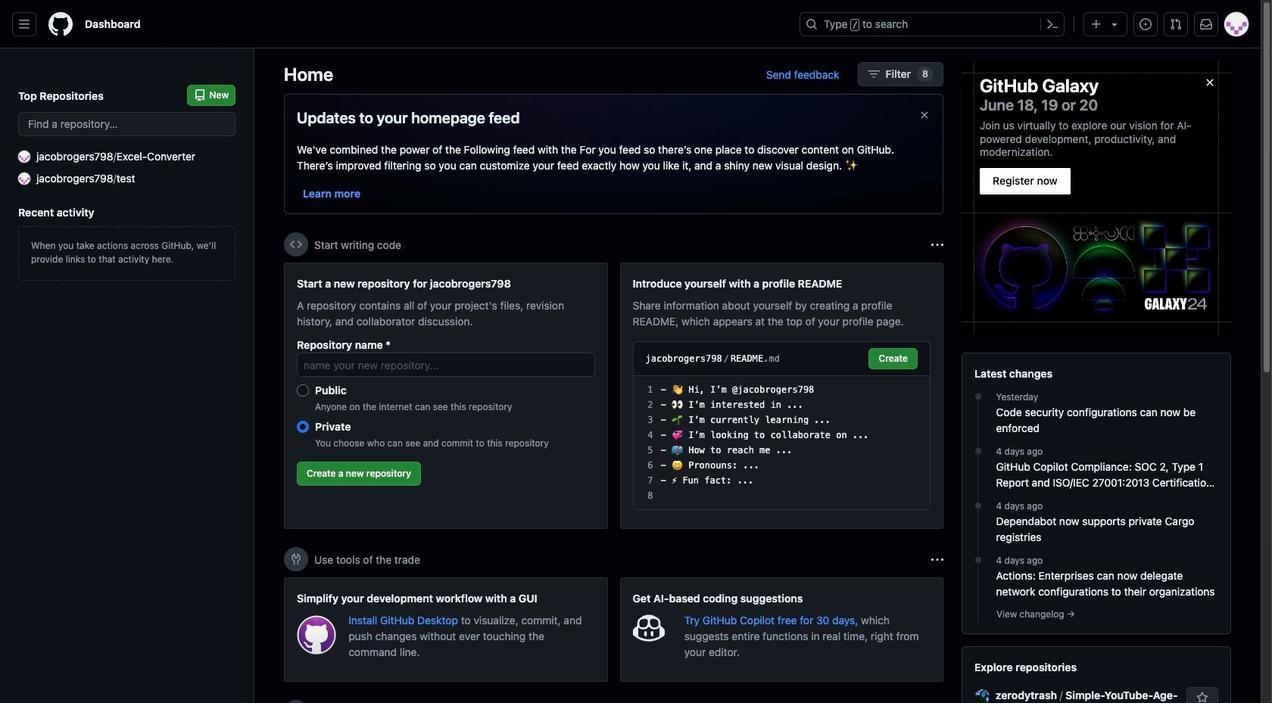 Task type: describe. For each thing, give the bounding box(es) containing it.
3 dot fill image from the top
[[972, 555, 984, 567]]

star this repository image
[[1196, 692, 1208, 703]]

name your new repository... text field
[[297, 353, 595, 377]]

Find a repository… text field
[[18, 112, 235, 136]]

x image
[[918, 109, 931, 121]]

@zerodytrash profile image
[[974, 690, 990, 703]]

triangle down image
[[1108, 18, 1121, 30]]

start a new repository element
[[284, 263, 608, 529]]



Task type: vqa. For each thing, say whether or not it's contained in the screenshot.
code icon
yes



Task type: locate. For each thing, give the bounding box(es) containing it.
why am i seeing this? image
[[931, 239, 943, 251], [931, 554, 943, 566]]

dot fill image
[[972, 391, 984, 403], [972, 446, 984, 458], [972, 555, 984, 567]]

tools image
[[290, 553, 302, 566]]

get ai-based coding suggestions element
[[620, 578, 943, 682]]

Top Repositories search field
[[18, 112, 235, 136]]

2 dot fill image from the top
[[972, 446, 984, 458]]

explore repositories navigation
[[962, 647, 1231, 703]]

inbox image
[[1200, 18, 1212, 30]]

None submit
[[869, 348, 918, 369]]

close image
[[1204, 76, 1216, 89]]

code image
[[290, 239, 302, 251]]

1 dot fill image from the top
[[972, 391, 984, 403]]

0 vertical spatial why am i seeing this? image
[[931, 239, 943, 251]]

explore element
[[962, 61, 1231, 703]]

0 vertical spatial dot fill image
[[972, 391, 984, 403]]

why am i seeing this? image for "get ai-based coding suggestions" element in the bottom of the page
[[931, 554, 943, 566]]

homepage image
[[48, 12, 73, 36]]

git pull request image
[[1170, 18, 1182, 30]]

introduce yourself with a profile readme element
[[620, 263, 943, 529]]

none submit inside introduce yourself with a profile readme element
[[869, 348, 918, 369]]

2 why am i seeing this? image from the top
[[931, 554, 943, 566]]

1 vertical spatial dot fill image
[[972, 446, 984, 458]]

github desktop image
[[297, 616, 336, 655]]

simplify your development workflow with a gui element
[[284, 578, 608, 682]]

issue opened image
[[1140, 18, 1152, 30]]

why am i seeing this? image for introduce yourself with a profile readme element
[[931, 239, 943, 251]]

1 vertical spatial why am i seeing this? image
[[931, 554, 943, 566]]

2 vertical spatial dot fill image
[[972, 555, 984, 567]]

None radio
[[297, 385, 309, 397], [297, 421, 309, 433], [297, 385, 309, 397], [297, 421, 309, 433]]

1 why am i seeing this? image from the top
[[931, 239, 943, 251]]

filter image
[[867, 68, 879, 80]]

dot fill image
[[972, 500, 984, 512]]

excel converter image
[[18, 150, 30, 162]]

command palette image
[[1046, 18, 1059, 30]]

test image
[[18, 172, 30, 184]]



